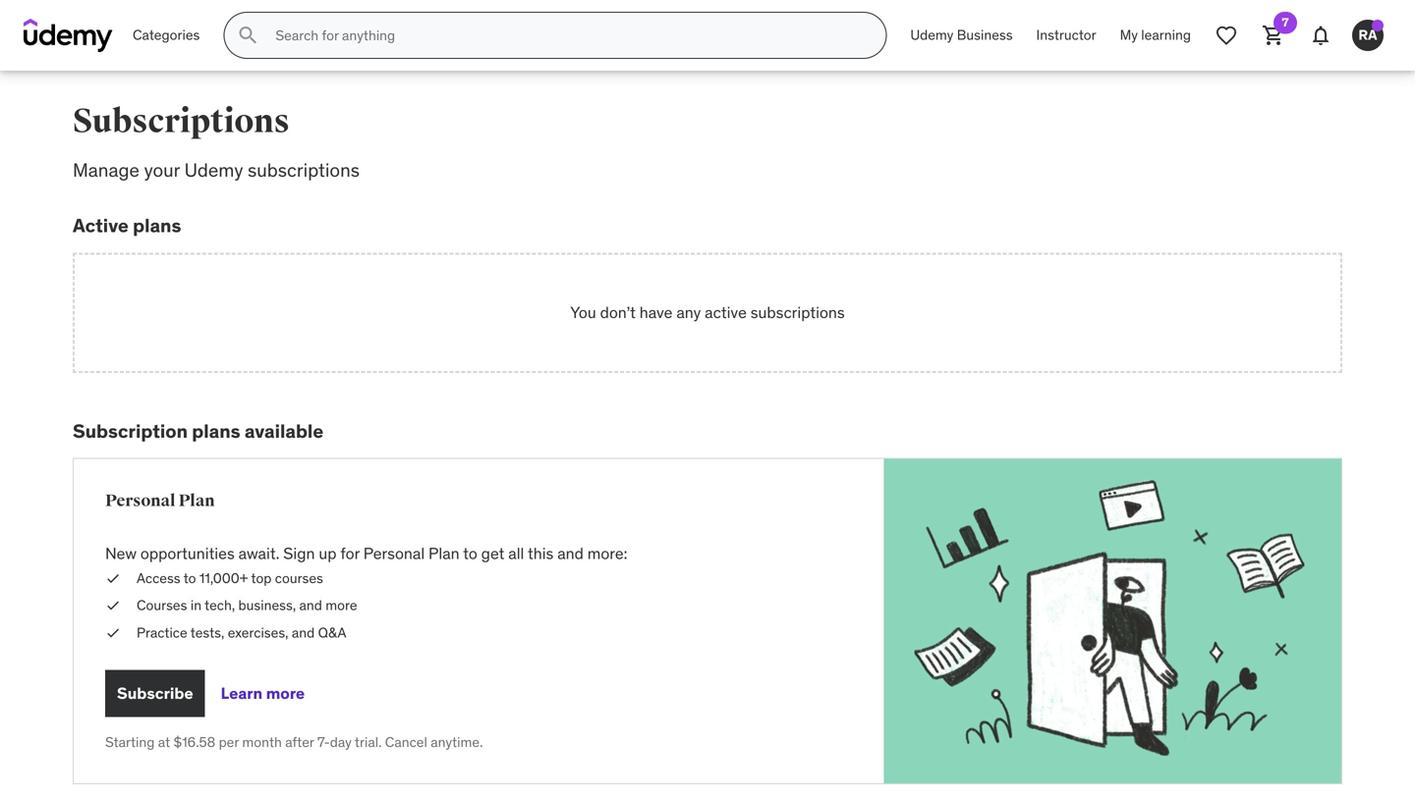 Task type: vqa. For each thing, say whether or not it's contained in the screenshot.
bottom Udemy
yes



Task type: describe. For each thing, give the bounding box(es) containing it.
have
[[639, 303, 673, 323]]

submit search image
[[236, 24, 260, 47]]

0 vertical spatial personal
[[105, 491, 175, 512]]

up
[[319, 544, 337, 564]]

for
[[340, 544, 360, 564]]

opportunities
[[140, 544, 235, 564]]

xsmall image
[[105, 624, 121, 643]]

you have alerts image
[[1372, 20, 1384, 31]]

learn more link
[[221, 671, 305, 718]]

0 horizontal spatial to
[[184, 570, 196, 588]]

tech,
[[205, 597, 235, 615]]

q&a
[[318, 624, 346, 642]]

available
[[245, 419, 323, 443]]

plans for active
[[133, 214, 181, 237]]

courses in tech, business, and more
[[137, 597, 357, 615]]

1 vertical spatial plan
[[428, 544, 460, 564]]

day
[[330, 734, 352, 752]]

access to 11,000+ top courses
[[137, 570, 323, 588]]

my
[[1120, 26, 1138, 44]]

courses
[[137, 597, 187, 615]]

business,
[[238, 597, 296, 615]]

ra link
[[1344, 12, 1391, 59]]

you don't have any active subscriptions
[[570, 303, 845, 323]]

exercises,
[[228, 624, 288, 642]]

2 vertical spatial and
[[292, 624, 315, 642]]

at
[[158, 734, 170, 752]]

categories button
[[121, 12, 212, 59]]

1 vertical spatial personal
[[363, 544, 425, 564]]

month
[[242, 734, 282, 752]]

starting at $16.58 per month after 7-day trial. cancel anytime.
[[105, 734, 483, 752]]

0 vertical spatial to
[[463, 544, 477, 564]]

instructor link
[[1024, 12, 1108, 59]]

plans for subscription
[[192, 419, 240, 443]]

7
[[1282, 15, 1289, 30]]

manage your udemy subscriptions
[[73, 158, 360, 182]]

practice
[[137, 624, 187, 642]]

manage
[[73, 158, 140, 182]]

ra
[[1358, 26, 1377, 44]]

7 link
[[1250, 12, 1297, 59]]

instructor
[[1036, 26, 1096, 44]]

1 vertical spatial more
[[266, 684, 305, 704]]

per
[[219, 734, 239, 752]]

sign
[[283, 544, 315, 564]]

0 vertical spatial and
[[557, 544, 584, 564]]

subscription
[[73, 419, 188, 443]]

active plans
[[73, 214, 181, 237]]

business
[[957, 26, 1013, 44]]

xsmall image for access
[[105, 570, 121, 589]]

new opportunities await. sign up for personal plan to get all this and more:
[[105, 544, 627, 564]]

notifications image
[[1309, 24, 1333, 47]]

0 vertical spatial plan
[[178, 491, 215, 512]]

this
[[528, 544, 554, 564]]

don't
[[600, 303, 636, 323]]

learn more
[[221, 684, 305, 704]]

shopping cart with 7 items image
[[1262, 24, 1285, 47]]

$16.58
[[173, 734, 215, 752]]

subscription plans available
[[73, 419, 323, 443]]



Task type: locate. For each thing, give the bounding box(es) containing it.
personal plan
[[105, 491, 215, 512]]

1 vertical spatial and
[[299, 597, 322, 615]]

subscriptions
[[248, 158, 360, 182], [750, 303, 845, 323]]

starting
[[105, 734, 155, 752]]

1 vertical spatial xsmall image
[[105, 597, 121, 616]]

and right this
[[557, 544, 584, 564]]

and down courses
[[299, 597, 322, 615]]

plans down your at the left top of the page
[[133, 214, 181, 237]]

1 horizontal spatial to
[[463, 544, 477, 564]]

xsmall image down new at left bottom
[[105, 570, 121, 589]]

personal up new at left bottom
[[105, 491, 175, 512]]

access
[[137, 570, 180, 588]]

0 vertical spatial xsmall image
[[105, 570, 121, 589]]

2 xsmall image from the top
[[105, 597, 121, 616]]

subscriptions
[[73, 101, 290, 142]]

tests,
[[190, 624, 224, 642]]

1 vertical spatial to
[[184, 570, 196, 588]]

subscribe button
[[105, 671, 205, 718]]

udemy
[[910, 26, 954, 44], [184, 158, 243, 182]]

await.
[[238, 544, 279, 564]]

cancel
[[385, 734, 427, 752]]

1 vertical spatial plans
[[192, 419, 240, 443]]

to down the opportunities
[[184, 570, 196, 588]]

after
[[285, 734, 314, 752]]

1 xsmall image from the top
[[105, 570, 121, 589]]

plans
[[133, 214, 181, 237], [192, 419, 240, 443]]

practice tests, exercises, and q&a
[[137, 624, 346, 642]]

udemy right your at the left top of the page
[[184, 158, 243, 182]]

learn
[[221, 684, 263, 704]]

personal
[[105, 491, 175, 512], [363, 544, 425, 564]]

in
[[190, 597, 202, 615]]

0 horizontal spatial udemy
[[184, 158, 243, 182]]

top
[[251, 570, 272, 588]]

xsmall image
[[105, 570, 121, 589], [105, 597, 121, 616]]

0 horizontal spatial plans
[[133, 214, 181, 237]]

active
[[73, 214, 129, 237]]

udemy business link
[[898, 12, 1024, 59]]

udemy left business
[[910, 26, 954, 44]]

plan up the opportunities
[[178, 491, 215, 512]]

subscribe
[[117, 684, 193, 704]]

0 horizontal spatial plan
[[178, 491, 215, 512]]

plan
[[178, 491, 215, 512], [428, 544, 460, 564]]

and
[[557, 544, 584, 564], [299, 597, 322, 615], [292, 624, 315, 642]]

udemy business
[[910, 26, 1013, 44]]

1 horizontal spatial udemy
[[910, 26, 954, 44]]

1 horizontal spatial plan
[[428, 544, 460, 564]]

0 vertical spatial udemy
[[910, 26, 954, 44]]

0 vertical spatial more
[[326, 597, 357, 615]]

1 horizontal spatial more
[[326, 597, 357, 615]]

11,000+
[[199, 570, 248, 588]]

plans left available
[[192, 419, 240, 443]]

Search for anything text field
[[272, 19, 862, 52]]

1 horizontal spatial plans
[[192, 419, 240, 443]]

more right "learn"
[[266, 684, 305, 704]]

active
[[705, 303, 747, 323]]

more
[[326, 597, 357, 615], [266, 684, 305, 704]]

plan left get
[[428, 544, 460, 564]]

you
[[570, 303, 596, 323]]

anytime.
[[431, 734, 483, 752]]

new
[[105, 544, 137, 564]]

udemy image
[[24, 19, 113, 52]]

1 horizontal spatial subscriptions
[[750, 303, 845, 323]]

0 horizontal spatial subscriptions
[[248, 158, 360, 182]]

any
[[676, 303, 701, 323]]

get
[[481, 544, 504, 564]]

courses
[[275, 570, 323, 588]]

0 vertical spatial plans
[[133, 214, 181, 237]]

to left get
[[463, 544, 477, 564]]

0 horizontal spatial personal
[[105, 491, 175, 512]]

wishlist image
[[1215, 24, 1238, 47]]

trial.
[[355, 734, 382, 752]]

personal right for
[[363, 544, 425, 564]]

to
[[463, 544, 477, 564], [184, 570, 196, 588]]

0 horizontal spatial more
[[266, 684, 305, 704]]

learning
[[1141, 26, 1191, 44]]

my learning link
[[1108, 12, 1203, 59]]

your
[[144, 158, 180, 182]]

more up q&a at the bottom
[[326, 597, 357, 615]]

all
[[508, 544, 524, 564]]

xsmall image for courses
[[105, 597, 121, 616]]

categories
[[133, 26, 200, 44]]

more:
[[587, 544, 627, 564]]

my learning
[[1120, 26, 1191, 44]]

1 horizontal spatial personal
[[363, 544, 425, 564]]

and left q&a at the bottom
[[292, 624, 315, 642]]

xsmall image up xsmall icon
[[105, 597, 121, 616]]

0 vertical spatial subscriptions
[[248, 158, 360, 182]]

7-
[[317, 734, 330, 752]]

1 vertical spatial subscriptions
[[750, 303, 845, 323]]

1 vertical spatial udemy
[[184, 158, 243, 182]]



